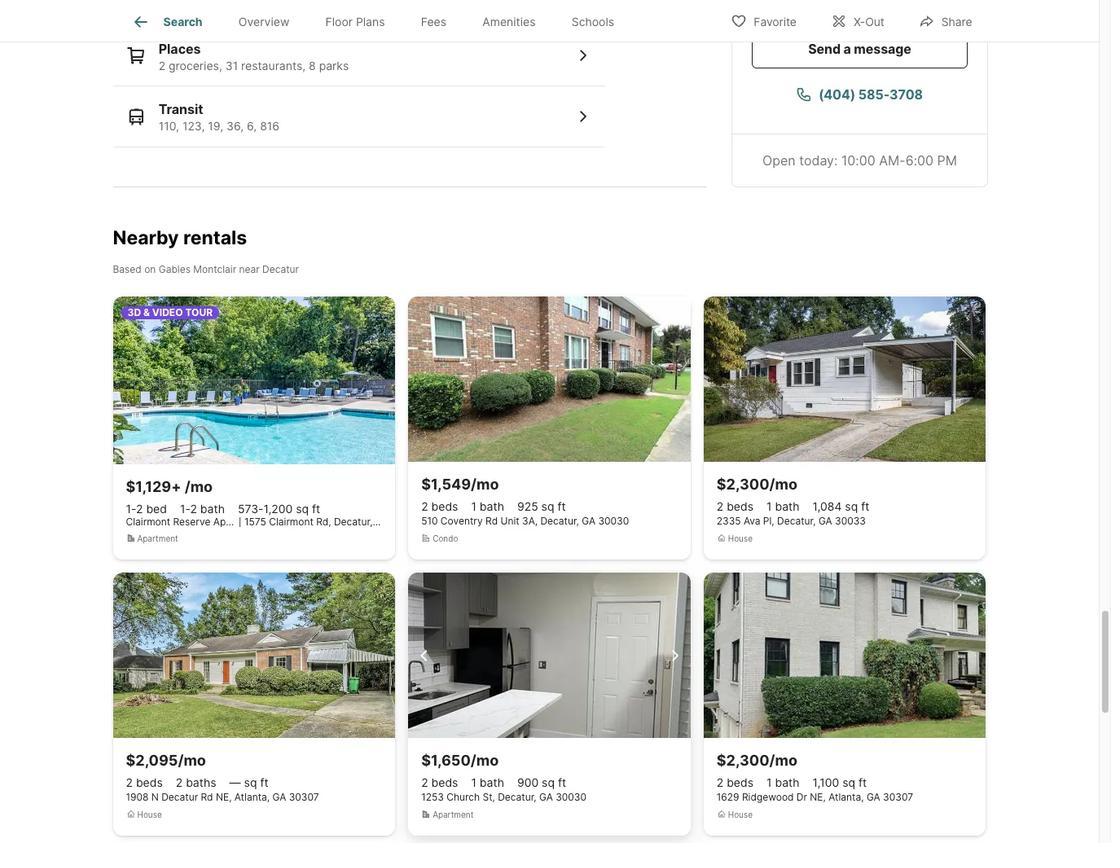 Task type: vqa. For each thing, say whether or not it's contained in the screenshot.
IL to the left
no



Task type: describe. For each thing, give the bounding box(es) containing it.
$2,300 /mo for 1,084 sq ft
[[717, 476, 798, 493]]

clairmont reserve apartments
[[126, 516, 268, 528]]

bath for 900 sq ft
[[480, 776, 504, 790]]

2 baths
[[176, 776, 216, 790]]

decatur, down the 900
[[498, 792, 537, 804]]

groceries,
[[169, 58, 222, 72]]

2 up 1908
[[126, 776, 133, 790]]

816
[[260, 119, 280, 133]]

1- for 1-2 bath
[[180, 502, 190, 516]]

/mo for 1,100 sq ft
[[770, 753, 798, 770]]

send a message button
[[752, 29, 968, 68]]

925
[[518, 500, 538, 514]]

amenities
[[483, 15, 536, 29]]

1- for 1-2 bed
[[126, 502, 136, 516]]

pl,
[[764, 515, 775, 528]]

house down n
[[137, 810, 162, 820]]

beds for 900 sq ft
[[432, 776, 458, 790]]

2 up 1253
[[421, 776, 428, 790]]

36,
[[227, 119, 244, 133]]

3d & video tour
[[128, 307, 213, 319]]

2 beds up 1908
[[126, 776, 163, 790]]

bath for 1,084 sq ft
[[775, 500, 800, 514]]

0 horizontal spatial 30033
[[392, 516, 423, 528]]

2 beds for 1,100 sq ft
[[717, 776, 754, 790]]

2 atlanta, from the left
[[829, 792, 864, 804]]

2 up 510
[[421, 500, 428, 514]]

1 clairmont from the left
[[126, 516, 170, 528]]

bed
[[146, 502, 167, 516]]

510
[[421, 515, 438, 528]]

ft for 925 sq ft
[[558, 500, 566, 514]]

decatur, right rd,
[[334, 516, 373, 528]]

schools tab
[[554, 2, 633, 42]]

message
[[854, 40, 911, 57]]

31
[[226, 58, 238, 72]]

parks
[[319, 58, 349, 72]]

search link
[[131, 12, 203, 32]]

2 beds for 900 sq ft
[[421, 776, 458, 790]]

favorite
[[754, 14, 797, 28]]

2335 ava pl, decatur, ga 30033
[[717, 515, 866, 528]]

share button
[[905, 4, 987, 37]]

st,
[[483, 792, 495, 804]]

8
[[309, 58, 316, 72]]

1 horizontal spatial rd
[[486, 515, 498, 528]]

1629 ridgewood dr ne, atlanta, ga 30307
[[717, 792, 914, 804]]

6:00
[[906, 152, 934, 168]]

tab list containing search
[[113, 0, 646, 42]]

1575
[[244, 516, 266, 528]]

— sq ft
[[230, 776, 269, 790]]

ridgewood
[[742, 792, 794, 804]]

rd,
[[316, 516, 331, 528]]

overview
[[239, 15, 290, 29]]

$2,300 for 1,084 sq ft
[[717, 476, 770, 493]]

photo of 1908 n decatur rd ne, atlanta, ga 30307 image
[[113, 573, 395, 739]]

10:00
[[841, 152, 876, 168]]

/mo for 1,084 sq ft
[[770, 476, 798, 493]]

510 coventry rd unit 3a, decatur, ga 30030
[[421, 515, 629, 528]]

open today: 10:00 am-6:00 pm
[[763, 152, 957, 168]]

fees
[[421, 15, 447, 29]]

19,
[[208, 119, 223, 133]]

baths
[[186, 776, 216, 790]]

floor plans
[[326, 15, 385, 29]]

montclair
[[193, 263, 236, 276]]

2 beds for 925 sq ft
[[421, 500, 458, 514]]

2 down $1,129+ /mo
[[190, 502, 197, 516]]

bath left |
[[200, 502, 225, 516]]

open
[[763, 152, 796, 168]]

3d
[[128, 307, 141, 319]]

0 horizontal spatial 30030
[[556, 792, 587, 804]]

2 ne, from the left
[[810, 792, 826, 804]]

2 up 2335
[[717, 500, 724, 514]]

bath for 925 sq ft
[[480, 500, 504, 514]]

condo
[[433, 534, 458, 544]]

apartments
[[213, 516, 268, 528]]

2 beds for 1,084 sq ft
[[717, 500, 754, 514]]

1 for 925
[[471, 500, 477, 514]]

1 bath for 900 sq ft
[[471, 776, 504, 790]]

apartment for $1,650
[[433, 810, 474, 820]]

based on gables montclair near decatur
[[113, 263, 299, 276]]

sq for — sq ft
[[244, 776, 257, 790]]

1,084
[[813, 500, 842, 514]]

photo of 510 coventry rd unit 3a, decatur, ga 30030 image
[[408, 297, 691, 462]]

today:
[[799, 152, 838, 168]]

900
[[518, 776, 539, 790]]

&
[[143, 307, 150, 319]]

573-1,200 sq ft
[[238, 502, 320, 516]]

a
[[844, 40, 851, 57]]

places
[[159, 40, 201, 57]]

1908 n decatur rd ne, atlanta, ga 30307
[[126, 792, 319, 804]]

900 sq ft
[[518, 776, 567, 790]]

apartment for $1,129+
[[137, 534, 178, 544]]

schools
[[572, 15, 615, 29]]

3a,
[[522, 515, 538, 528]]

2 clairmont from the left
[[269, 516, 314, 528]]

tour
[[185, 307, 213, 319]]

send
[[808, 40, 841, 57]]

sq right 1,200
[[296, 502, 309, 516]]

photo of 2335 ava pl, decatur, ga 30033 image
[[704, 297, 987, 462]]

1 30307 from the left
[[289, 792, 319, 804]]

house for 1,100
[[728, 810, 753, 820]]

3708
[[890, 86, 924, 102]]

reserve
[[173, 516, 211, 528]]

2 left bed
[[136, 502, 143, 516]]

dr
[[797, 792, 808, 804]]

n
[[151, 792, 159, 804]]

share
[[942, 14, 973, 28]]

photo of 1253 church st, decatur, ga 30030 image
[[408, 573, 691, 739]]

(404) 585-3708 button
[[752, 75, 968, 114]]

sq for 1,100 sq ft
[[843, 776, 856, 790]]

$2,095 /mo
[[126, 753, 206, 770]]

/mo for 573-1,200 sq ft
[[185, 479, 213, 496]]

coventry
[[441, 515, 483, 528]]

sq for 1,084 sq ft
[[846, 500, 858, 514]]

ft for 1,100 sq ft
[[859, 776, 867, 790]]

transit 110, 123, 19, 36, 6, 816
[[159, 101, 280, 133]]



Task type: locate. For each thing, give the bounding box(es) containing it.
gables
[[159, 263, 191, 276]]

decatur
[[263, 263, 299, 276], [162, 792, 198, 804]]

1 up "coventry"
[[471, 500, 477, 514]]

rentals
[[183, 226, 247, 249]]

x-
[[854, 14, 866, 28]]

$1,650
[[421, 753, 471, 770]]

1 horizontal spatial clairmont
[[269, 516, 314, 528]]

clairmont left rd,
[[269, 516, 314, 528]]

2 30307 from the left
[[884, 792, 914, 804]]

ava
[[744, 515, 761, 528]]

bath up unit
[[480, 500, 504, 514]]

sq right 1,084
[[846, 500, 858, 514]]

/mo up ridgewood
[[770, 753, 798, 770]]

2 beds up 1253
[[421, 776, 458, 790]]

1 bath for 1,100 sq ft
[[767, 776, 800, 790]]

1,200
[[264, 502, 293, 516]]

0 horizontal spatial clairmont
[[126, 516, 170, 528]]

beds for 925 sq ft
[[432, 500, 458, 514]]

1 horizontal spatial 30307
[[884, 792, 914, 804]]

1 $2,300 /mo from the top
[[717, 476, 798, 493]]

0 vertical spatial decatur
[[263, 263, 299, 276]]

clairmont
[[126, 516, 170, 528], [269, 516, 314, 528]]

tab list
[[113, 0, 646, 42]]

2 beds up 1629
[[717, 776, 754, 790]]

ne, down —
[[216, 792, 232, 804]]

church
[[447, 792, 480, 804]]

beds
[[432, 500, 458, 514], [727, 500, 754, 514], [136, 776, 163, 790], [432, 776, 458, 790], [727, 776, 754, 790]]

1 for 900
[[471, 776, 477, 790]]

30033 down the $1,549
[[392, 516, 423, 528]]

1 horizontal spatial ne,
[[810, 792, 826, 804]]

1 $2,300 from the top
[[717, 476, 770, 493]]

$1,650 /mo
[[421, 753, 499, 770]]

1-2 bed
[[126, 502, 167, 516]]

1253
[[421, 792, 444, 804]]

nearby
[[113, 226, 179, 249]]

sq right 1,100
[[843, 776, 856, 790]]

bath up dr
[[775, 776, 800, 790]]

photo of 1629 ridgewood dr ne, atlanta, ga 30307 image
[[704, 573, 987, 739]]

$1,549
[[421, 476, 471, 493]]

house
[[728, 534, 753, 544], [137, 810, 162, 820], [728, 810, 753, 820]]

1 up ridgewood
[[767, 776, 772, 790]]

decatur right "near"
[[263, 263, 299, 276]]

6,
[[247, 119, 257, 133]]

1 for 1,084
[[767, 500, 772, 514]]

1
[[471, 500, 477, 514], [767, 500, 772, 514], [471, 776, 477, 790], [767, 776, 772, 790]]

bath for 1,100 sq ft
[[775, 776, 800, 790]]

apartment
[[137, 534, 178, 544], [433, 810, 474, 820]]

clairmont down $1,129+
[[126, 516, 170, 528]]

ft for 1,084 sq ft
[[862, 500, 870, 514]]

rd
[[486, 515, 498, 528], [201, 792, 213, 804]]

1 up 'pl,' in the bottom of the page
[[767, 500, 772, 514]]

atlanta, down the "— sq ft"
[[235, 792, 270, 804]]

925 sq ft
[[518, 500, 566, 514]]

1 horizontal spatial decatur
[[263, 263, 299, 276]]

/mo for 900 sq ft
[[471, 753, 499, 770]]

sq for 925 sq ft
[[542, 500, 555, 514]]

(404) 585-3708 link
[[752, 75, 968, 114]]

previous button image
[[415, 646, 435, 666]]

/mo for 925 sq ft
[[471, 476, 499, 493]]

beds up 1253
[[432, 776, 458, 790]]

/mo up "coventry"
[[471, 476, 499, 493]]

0 vertical spatial apartment
[[137, 534, 178, 544]]

$2,300 /mo for 1,100 sq ft
[[717, 753, 798, 770]]

0 horizontal spatial decatur
[[162, 792, 198, 804]]

$1,129+
[[126, 479, 181, 496]]

beds for 1,100 sq ft
[[727, 776, 754, 790]]

1 bath for 925 sq ft
[[471, 500, 504, 514]]

beds up 510
[[432, 500, 458, 514]]

bath up 2335 ava pl, decatur, ga 30033
[[775, 500, 800, 514]]

send a message
[[808, 40, 911, 57]]

sq
[[542, 500, 555, 514], [846, 500, 858, 514], [296, 502, 309, 516], [244, 776, 257, 790], [542, 776, 555, 790], [843, 776, 856, 790]]

out
[[866, 14, 885, 28]]

585-
[[859, 86, 890, 102]]

sq for 900 sq ft
[[542, 776, 555, 790]]

0 horizontal spatial rd
[[201, 792, 213, 804]]

1 horizontal spatial 1-
[[180, 502, 190, 516]]

apartment down church
[[433, 810, 474, 820]]

ne, right dr
[[810, 792, 826, 804]]

1 bath up unit
[[471, 500, 504, 514]]

bath up st,
[[480, 776, 504, 790]]

beds up 2335
[[727, 500, 754, 514]]

1 horizontal spatial atlanta,
[[829, 792, 864, 804]]

ft
[[558, 500, 566, 514], [862, 500, 870, 514], [312, 502, 320, 516], [260, 776, 269, 790], [558, 776, 567, 790], [859, 776, 867, 790]]

1 atlanta, from the left
[[235, 792, 270, 804]]

1- left bed
[[126, 502, 136, 516]]

30033 down 1,084 sq ft
[[835, 515, 866, 528]]

0 horizontal spatial apartment
[[137, 534, 178, 544]]

fees tab
[[403, 2, 465, 42]]

beds up n
[[136, 776, 163, 790]]

| 1575 clairmont rd, decatur, ga 30033
[[239, 516, 423, 528]]

573-
[[238, 502, 264, 516]]

$2,300 /mo up ava
[[717, 476, 798, 493]]

ft right —
[[260, 776, 269, 790]]

ft right 925
[[558, 500, 566, 514]]

0 vertical spatial rd
[[486, 515, 498, 528]]

2 beds
[[421, 500, 458, 514], [717, 500, 754, 514], [126, 776, 163, 790], [421, 776, 458, 790], [717, 776, 754, 790]]

apartment down bed
[[137, 534, 178, 544]]

1 vertical spatial decatur
[[162, 792, 198, 804]]

$2,095
[[126, 753, 178, 770]]

ft right 1,084
[[862, 500, 870, 514]]

restaurants,
[[241, 58, 306, 72]]

/mo up 1-2 bath
[[185, 479, 213, 496]]

/mo up st,
[[471, 753, 499, 770]]

video
[[152, 307, 183, 319]]

2335
[[717, 515, 741, 528]]

1 bath up ridgewood
[[767, 776, 800, 790]]

1629
[[717, 792, 740, 804]]

ft right 1,200
[[312, 502, 320, 516]]

amenities tab
[[465, 2, 554, 42]]

floor
[[326, 15, 353, 29]]

search
[[164, 15, 203, 29]]

/mo up 2335 ava pl, decatur, ga 30033
[[770, 476, 798, 493]]

0 vertical spatial $2,300
[[717, 476, 770, 493]]

1-2 bath
[[180, 502, 225, 516]]

1 vertical spatial $2,300 /mo
[[717, 753, 798, 770]]

2 beds up 510
[[421, 500, 458, 514]]

1253 church st, decatur, ga 30030
[[421, 792, 587, 804]]

110,
[[159, 119, 179, 133]]

1,100
[[813, 776, 840, 790]]

sq right 925
[[542, 500, 555, 514]]

decatur down 2 baths on the left bottom of page
[[162, 792, 198, 804]]

2 $2,300 from the top
[[717, 753, 770, 770]]

$1,549 /mo
[[421, 476, 499, 493]]

(404)
[[819, 86, 856, 102]]

2 1- from the left
[[180, 502, 190, 516]]

1908
[[126, 792, 149, 804]]

decatur,
[[541, 515, 579, 528], [778, 515, 816, 528], [334, 516, 373, 528], [498, 792, 537, 804]]

based
[[113, 263, 142, 276]]

on
[[144, 263, 156, 276]]

beds for 1,084 sq ft
[[727, 500, 754, 514]]

rd left unit
[[486, 515, 498, 528]]

2 down places
[[159, 58, 166, 72]]

$2,300 for 1,100 sq ft
[[717, 753, 770, 770]]

2 left baths
[[176, 776, 183, 790]]

beds up 1629
[[727, 776, 754, 790]]

0 horizontal spatial atlanta,
[[235, 792, 270, 804]]

ft for 900 sq ft
[[558, 776, 567, 790]]

favorite button
[[718, 4, 811, 37]]

0 vertical spatial 30030
[[599, 515, 629, 528]]

bath
[[480, 500, 504, 514], [775, 500, 800, 514], [200, 502, 225, 516], [480, 776, 504, 790], [775, 776, 800, 790]]

1 vertical spatial rd
[[201, 792, 213, 804]]

0 vertical spatial $2,300 /mo
[[717, 476, 798, 493]]

1 bath up st,
[[471, 776, 504, 790]]

1 bath up 2335 ava pl, decatur, ga 30033
[[767, 500, 800, 514]]

rd down baths
[[201, 792, 213, 804]]

2 $2,300 /mo from the top
[[717, 753, 798, 770]]

1 for 1,100
[[767, 776, 772, 790]]

1 horizontal spatial 30030
[[599, 515, 629, 528]]

1 ne, from the left
[[216, 792, 232, 804]]

0 horizontal spatial ne,
[[216, 792, 232, 804]]

atlanta, down 1,100 sq ft
[[829, 792, 864, 804]]

30307
[[289, 792, 319, 804], [884, 792, 914, 804]]

x-out
[[854, 14, 885, 28]]

floor plans tab
[[308, 2, 403, 42]]

2 inside places 2 groceries, 31 restaurants, 8 parks
[[159, 58, 166, 72]]

1 horizontal spatial 30033
[[835, 515, 866, 528]]

1 up church
[[471, 776, 477, 790]]

—
[[230, 776, 241, 790]]

1 bath
[[471, 500, 504, 514], [767, 500, 800, 514], [471, 776, 504, 790], [767, 776, 800, 790]]

nearby rentals
[[113, 226, 247, 249]]

|
[[239, 516, 242, 528]]

atlanta,
[[235, 792, 270, 804], [829, 792, 864, 804]]

2 up 1629
[[717, 776, 724, 790]]

0 horizontal spatial 1-
[[126, 502, 136, 516]]

$2,300 up 1629
[[717, 753, 770, 770]]

/mo up 2 baths on the left bottom of page
[[178, 753, 206, 770]]

ft right 1,100
[[859, 776, 867, 790]]

photo of 1575 clairmont rd, decatur, ga 30033 image
[[113, 297, 395, 465]]

$2,300 up ava
[[717, 476, 770, 493]]

30033
[[835, 515, 866, 528], [392, 516, 423, 528]]

$1,129+ /mo
[[126, 479, 213, 496]]

unit
[[501, 515, 520, 528]]

1 vertical spatial apartment
[[433, 810, 474, 820]]

ft for — sq ft
[[260, 776, 269, 790]]

house down 2335
[[728, 534, 753, 544]]

next button image
[[665, 646, 684, 666]]

1 bath for 1,084 sq ft
[[767, 500, 800, 514]]

1 vertical spatial 30030
[[556, 792, 587, 804]]

$2,300 /mo
[[717, 476, 798, 493], [717, 753, 798, 770]]

sq right the 900
[[542, 776, 555, 790]]

123,
[[182, 119, 205, 133]]

1 horizontal spatial apartment
[[433, 810, 474, 820]]

pm
[[937, 152, 957, 168]]

places 2 groceries, 31 restaurants, 8 parks
[[159, 40, 349, 72]]

1 1- from the left
[[126, 502, 136, 516]]

house down 1629
[[728, 810, 753, 820]]

decatur, right 'pl,' in the bottom of the page
[[778, 515, 816, 528]]

sq right —
[[244, 776, 257, 790]]

decatur, down 925 sq ft
[[541, 515, 579, 528]]

transit
[[159, 101, 203, 117]]

0 horizontal spatial 30307
[[289, 792, 319, 804]]

am-
[[879, 152, 906, 168]]

1 vertical spatial $2,300
[[717, 753, 770, 770]]

2 beds up 2335
[[717, 500, 754, 514]]

near
[[239, 263, 260, 276]]

house for 1,084
[[728, 534, 753, 544]]

30030
[[599, 515, 629, 528], [556, 792, 587, 804]]

plans
[[356, 15, 385, 29]]

$2,300 /mo up ridgewood
[[717, 753, 798, 770]]

1- down $1,129+ /mo
[[180, 502, 190, 516]]

ft right the 900
[[558, 776, 567, 790]]

overview tab
[[221, 2, 308, 42]]



